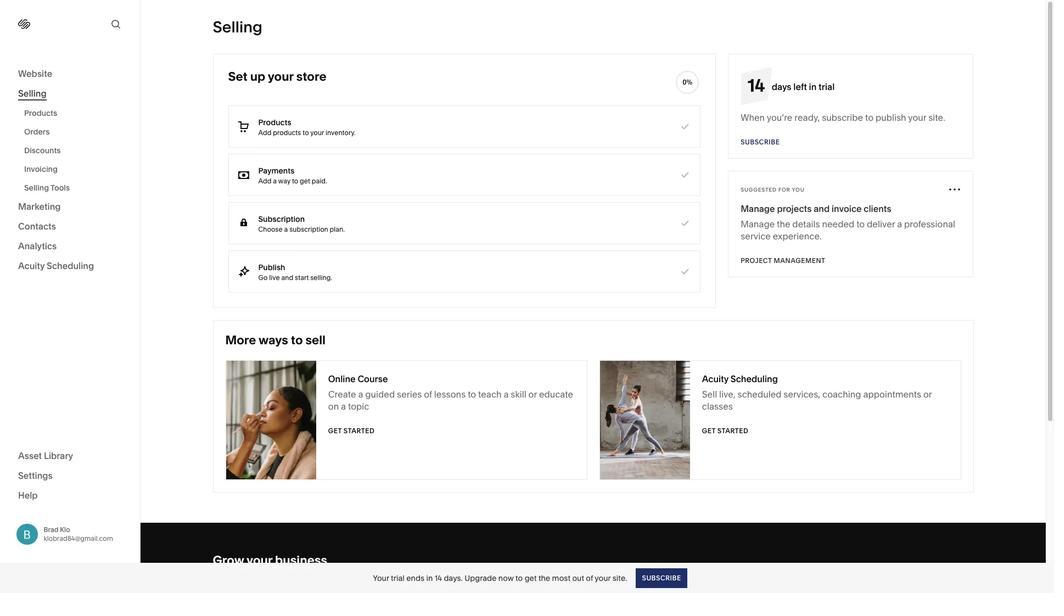 Task type: describe. For each thing, give the bounding box(es) containing it.
suggested for you
[[741, 186, 805, 193]]

invoicing link
[[24, 160, 128, 178]]

clients
[[864, 203, 892, 214]]

live
[[269, 273, 280, 281]]

choose
[[258, 225, 283, 233]]

asset
[[18, 450, 42, 461]]

to right 'now'
[[516, 573, 523, 583]]

manage projects and invoice clients manage the details needed to deliver a professional service experience.
[[741, 203, 956, 242]]

klo
[[60, 525, 70, 534]]

deliver
[[867, 219, 895, 230]]

0 vertical spatial 14
[[748, 75, 765, 96]]

when you're ready, subscribe to publish your site.
[[741, 112, 946, 123]]

needed
[[822, 219, 855, 230]]

subscription
[[258, 214, 305, 224]]

to inside manage projects and invoice clients manage the details needed to deliver a professional service experience.
[[857, 219, 865, 230]]

experience.
[[773, 231, 822, 242]]

started for a
[[344, 427, 375, 435]]

days.
[[444, 573, 463, 583]]

of inside online course create a guided series of lessons to teach a skill or educate on a topic
[[424, 389, 432, 400]]

for
[[779, 186, 791, 193]]

more ways to sell
[[225, 333, 326, 348]]

payments
[[258, 166, 295, 175]]

sell
[[702, 389, 717, 400]]

acuity for acuity scheduling
[[18, 260, 45, 271]]

to left publish
[[866, 112, 874, 123]]

guided
[[365, 389, 395, 400]]

to inside online course create a guided series of lessons to teach a skill or educate on a topic
[[468, 389, 476, 400]]

get for sell live, scheduled services, coaching appointments or classes
[[702, 427, 716, 435]]

asset library
[[18, 450, 73, 461]]

library
[[44, 450, 73, 461]]

projects
[[777, 203, 812, 214]]

a inside manage projects and invoice clients manage the details needed to deliver a professional service experience.
[[898, 219, 902, 230]]

products add products to your inventory.
[[258, 117, 356, 136]]

products for products add products to your inventory.
[[258, 117, 291, 127]]

klobrad84@gmail.com
[[44, 534, 113, 543]]

a inside the subscription choose a subscription plan.
[[284, 225, 288, 233]]

1 horizontal spatial in
[[809, 81, 817, 92]]

appointments
[[864, 389, 922, 400]]

set up your store
[[228, 69, 327, 84]]

ends
[[407, 573, 425, 583]]

way
[[278, 177, 291, 185]]

days
[[772, 81, 792, 92]]

0 vertical spatial subscribe button
[[741, 132, 780, 152]]

sell
[[306, 333, 326, 348]]

left
[[794, 81, 807, 92]]

selling.
[[310, 273, 332, 281]]

discounts
[[24, 146, 61, 155]]

0 vertical spatial selling
[[213, 18, 263, 36]]

1 horizontal spatial site.
[[929, 112, 946, 123]]

your right up at the top left
[[268, 69, 294, 84]]

scheduling for acuity scheduling
[[47, 260, 94, 271]]

out
[[573, 573, 584, 583]]

project
[[741, 256, 772, 265]]

online course create a guided series of lessons to teach a skill or educate on a topic
[[328, 373, 573, 412]]

publish go live and start selling.
[[258, 262, 332, 281]]

add for products
[[258, 128, 272, 136]]

acuity scheduling
[[18, 260, 94, 271]]

skill
[[511, 389, 527, 400]]

scheduled
[[738, 389, 782, 400]]

subscribe
[[822, 112, 863, 123]]

1 manage from the top
[[741, 203, 775, 214]]

set
[[228, 69, 248, 84]]

payments add a way to get paid.
[[258, 166, 327, 185]]

contacts link
[[18, 220, 122, 233]]

products link
[[24, 104, 128, 122]]

2 manage from the top
[[741, 219, 775, 230]]

project management
[[741, 256, 826, 265]]

services,
[[784, 389, 821, 400]]

brad
[[44, 525, 58, 534]]

1 horizontal spatial trial
[[819, 81, 835, 92]]

your inside products add products to your inventory.
[[310, 128, 324, 136]]

1 vertical spatial selling
[[18, 88, 47, 99]]

brad klo klobrad84@gmail.com
[[44, 525, 113, 543]]

0 horizontal spatial subscribe button
[[636, 568, 688, 588]]

details
[[793, 219, 820, 230]]

get for create a guided series of lessons to teach a skill or educate on a topic
[[328, 427, 342, 435]]

live,
[[719, 389, 736, 400]]

suggested
[[741, 186, 777, 193]]

start
[[295, 273, 309, 281]]

grow your business
[[213, 553, 327, 568]]

store
[[296, 69, 327, 84]]

selling tools link
[[24, 178, 128, 197]]

paid.
[[312, 177, 327, 185]]

settings link
[[18, 469, 122, 482]]

a up topic
[[358, 389, 363, 400]]

help link
[[18, 489, 38, 501]]

classes
[[702, 401, 733, 412]]

subscription
[[290, 225, 328, 233]]

get started for acuity scheduling sell live, scheduled services, coaching appointments or classes
[[702, 427, 749, 435]]

you
[[792, 186, 805, 193]]

acuity for acuity scheduling sell live, scheduled services, coaching appointments or classes
[[702, 373, 729, 384]]

1 horizontal spatial of
[[586, 573, 593, 583]]

0 horizontal spatial in
[[426, 573, 433, 583]]

discounts link
[[24, 141, 128, 160]]



Task type: vqa. For each thing, say whether or not it's contained in the screenshot.
"tab list" on the top
no



Task type: locate. For each thing, give the bounding box(es) containing it.
get right 'now'
[[525, 573, 537, 583]]

1 horizontal spatial get
[[702, 427, 716, 435]]

the
[[777, 219, 791, 230], [539, 573, 550, 583]]

publish
[[876, 112, 907, 123]]

coaching
[[823, 389, 862, 400]]

get inside payments add a way to get paid.
[[300, 177, 310, 185]]

acuity scheduling sell live, scheduled services, coaching appointments or classes
[[702, 373, 932, 412]]

0 horizontal spatial get
[[300, 177, 310, 185]]

get started button for acuity scheduling sell live, scheduled services, coaching appointments or classes
[[702, 421, 749, 441]]

1 get started from the left
[[328, 427, 375, 435]]

or inside online course create a guided series of lessons to teach a skill or educate on a topic
[[529, 389, 537, 400]]

you're
[[767, 112, 793, 123]]

go
[[258, 273, 268, 281]]

products
[[24, 108, 57, 118], [258, 117, 291, 127]]

acuity up the sell
[[702, 373, 729, 384]]

upgrade
[[465, 573, 497, 583]]

0 vertical spatial acuity
[[18, 260, 45, 271]]

a right on
[[341, 401, 346, 412]]

0 vertical spatial of
[[424, 389, 432, 400]]

subscription choose a subscription plan.
[[258, 214, 345, 233]]

0 horizontal spatial acuity
[[18, 260, 45, 271]]

1 vertical spatial 14
[[435, 573, 442, 583]]

a down subscription
[[284, 225, 288, 233]]

get started button down classes
[[702, 421, 749, 441]]

0 vertical spatial manage
[[741, 203, 775, 214]]

a right deliver
[[898, 219, 902, 230]]

acuity inside acuity scheduling sell live, scheduled services, coaching appointments or classes
[[702, 373, 729, 384]]

and inside publish go live and start selling.
[[282, 273, 293, 281]]

1 vertical spatial get
[[525, 573, 537, 583]]

invoicing
[[24, 164, 58, 174]]

orders
[[24, 127, 50, 137]]

or
[[529, 389, 537, 400], [924, 389, 932, 400]]

marketing
[[18, 201, 61, 212]]

products up orders
[[24, 108, 57, 118]]

most
[[552, 573, 571, 583]]

products for products
[[24, 108, 57, 118]]

selling up set
[[213, 18, 263, 36]]

inventory.
[[326, 128, 356, 136]]

1 horizontal spatial subscribe button
[[741, 132, 780, 152]]

in right left
[[809, 81, 817, 92]]

get started button down topic
[[328, 421, 375, 441]]

days left in trial
[[772, 81, 835, 92]]

1 get started button from the left
[[328, 421, 375, 441]]

0%
[[683, 78, 693, 86]]

14 left days on the top of page
[[748, 75, 765, 96]]

online
[[328, 373, 356, 384]]

get started button for online course create a guided series of lessons to teach a skill or educate on a topic
[[328, 421, 375, 441]]

and up details
[[814, 203, 830, 214]]

lessons
[[434, 389, 466, 400]]

0 horizontal spatial trial
[[391, 573, 405, 583]]

get
[[300, 177, 310, 185], [525, 573, 537, 583]]

0 vertical spatial scheduling
[[47, 260, 94, 271]]

1 horizontal spatial the
[[777, 219, 791, 230]]

to left deliver
[[857, 219, 865, 230]]

get left paid.
[[300, 177, 310, 185]]

or right skill
[[529, 389, 537, 400]]

business
[[275, 553, 327, 568]]

scheduling for acuity scheduling sell live, scheduled services, coaching appointments or classes
[[731, 373, 778, 384]]

2 vertical spatial selling
[[24, 183, 49, 193]]

get started down classes
[[702, 427, 749, 435]]

manage up service
[[741, 219, 775, 230]]

add for payments
[[258, 177, 272, 185]]

2 or from the left
[[924, 389, 932, 400]]

and right live
[[282, 273, 293, 281]]

1 vertical spatial add
[[258, 177, 272, 185]]

selling link
[[18, 87, 122, 101]]

1 started from the left
[[344, 427, 375, 435]]

your left inventory. at the top
[[310, 128, 324, 136]]

1 vertical spatial trial
[[391, 573, 405, 583]]

1 add from the top
[[258, 128, 272, 136]]

create
[[328, 389, 356, 400]]

products up products
[[258, 117, 291, 127]]

when
[[741, 112, 765, 123]]

to left sell on the bottom of page
[[291, 333, 303, 348]]

0 horizontal spatial of
[[424, 389, 432, 400]]

0 vertical spatial subscribe
[[741, 138, 780, 146]]

your
[[373, 573, 389, 583]]

add inside products add products to your inventory.
[[258, 128, 272, 136]]

2 get started from the left
[[702, 427, 749, 435]]

2 get from the left
[[702, 427, 716, 435]]

1 horizontal spatial subscribe
[[741, 138, 780, 146]]

0 vertical spatial add
[[258, 128, 272, 136]]

14 left days.
[[435, 573, 442, 583]]

or right appointments
[[924, 389, 932, 400]]

0 horizontal spatial get started
[[328, 427, 375, 435]]

invoice
[[832, 203, 862, 214]]

trial right left
[[819, 81, 835, 92]]

site. right out
[[613, 573, 627, 583]]

0 horizontal spatial scheduling
[[47, 260, 94, 271]]

ways
[[259, 333, 288, 348]]

1 horizontal spatial scheduling
[[731, 373, 778, 384]]

2 started from the left
[[718, 427, 749, 435]]

1 horizontal spatial get
[[525, 573, 537, 583]]

started for live,
[[718, 427, 749, 435]]

of right out
[[586, 573, 593, 583]]

selling up marketing
[[24, 183, 49, 193]]

your right publish
[[909, 112, 927, 123]]

1 vertical spatial subscribe button
[[636, 568, 688, 588]]

help
[[18, 490, 38, 501]]

a inside payments add a way to get paid.
[[273, 177, 277, 185]]

of right the series
[[424, 389, 432, 400]]

started
[[344, 427, 375, 435], [718, 427, 749, 435]]

0 vertical spatial in
[[809, 81, 817, 92]]

educate
[[539, 389, 573, 400]]

get started for online course create a guided series of lessons to teach a skill or educate on a topic
[[328, 427, 375, 435]]

more
[[225, 333, 256, 348]]

scheduling inside "link"
[[47, 260, 94, 271]]

get started button
[[328, 421, 375, 441], [702, 421, 749, 441]]

acuity down analytics
[[18, 260, 45, 271]]

1 vertical spatial of
[[586, 573, 593, 583]]

products inside products add products to your inventory.
[[258, 117, 291, 127]]

asset library link
[[18, 450, 122, 463]]

1 vertical spatial in
[[426, 573, 433, 583]]

0 vertical spatial site.
[[929, 112, 946, 123]]

0 horizontal spatial or
[[529, 389, 537, 400]]

in right ends
[[426, 573, 433, 583]]

to inside products add products to your inventory.
[[303, 128, 309, 136]]

subscribe button
[[741, 132, 780, 152], [636, 568, 688, 588]]

tools
[[51, 183, 70, 193]]

topic
[[348, 401, 369, 412]]

subscribe inside button
[[642, 574, 681, 582]]

trial
[[819, 81, 835, 92], [391, 573, 405, 583]]

1 get from the left
[[328, 427, 342, 435]]

plan.
[[330, 225, 345, 233]]

manage down the suggested
[[741, 203, 775, 214]]

2 add from the top
[[258, 177, 272, 185]]

products inside products link
[[24, 108, 57, 118]]

1 horizontal spatial or
[[924, 389, 932, 400]]

0 horizontal spatial site.
[[613, 573, 627, 583]]

started down classes
[[718, 427, 749, 435]]

1 vertical spatial manage
[[741, 219, 775, 230]]

acuity inside "link"
[[18, 260, 45, 271]]

1 vertical spatial site.
[[613, 573, 627, 583]]

project management button
[[741, 251, 826, 271]]

add inside payments add a way to get paid.
[[258, 177, 272, 185]]

course
[[358, 373, 388, 384]]

1 horizontal spatial started
[[718, 427, 749, 435]]

get started
[[328, 427, 375, 435], [702, 427, 749, 435]]

scheduling up scheduled
[[731, 373, 778, 384]]

0 horizontal spatial subscribe
[[642, 574, 681, 582]]

get down classes
[[702, 427, 716, 435]]

0 horizontal spatial started
[[344, 427, 375, 435]]

series
[[397, 389, 422, 400]]

1 or from the left
[[529, 389, 537, 400]]

1 horizontal spatial get started
[[702, 427, 749, 435]]

started down topic
[[344, 427, 375, 435]]

0 horizontal spatial get started button
[[328, 421, 375, 441]]

a left way
[[273, 177, 277, 185]]

trial right 'your'
[[391, 573, 405, 583]]

or inside acuity scheduling sell live, scheduled services, coaching appointments or classes
[[924, 389, 932, 400]]

of
[[424, 389, 432, 400], [586, 573, 593, 583]]

analytics
[[18, 241, 57, 252]]

up
[[250, 69, 265, 84]]

1 vertical spatial the
[[539, 573, 550, 583]]

management
[[774, 256, 826, 265]]

1 vertical spatial scheduling
[[731, 373, 778, 384]]

a left skill
[[504, 389, 509, 400]]

0 vertical spatial the
[[777, 219, 791, 230]]

your
[[268, 69, 294, 84], [909, 112, 927, 123], [310, 128, 324, 136], [247, 553, 273, 568], [595, 573, 611, 583]]

1 vertical spatial subscribe
[[642, 574, 681, 582]]

scheduling inside acuity scheduling sell live, scheduled services, coaching appointments or classes
[[731, 373, 778, 384]]

1 horizontal spatial products
[[258, 117, 291, 127]]

0 horizontal spatial get
[[328, 427, 342, 435]]

to left teach
[[468, 389, 476, 400]]

contacts
[[18, 221, 56, 232]]

1 horizontal spatial and
[[814, 203, 830, 214]]

1 horizontal spatial 14
[[748, 75, 765, 96]]

the inside manage projects and invoice clients manage the details needed to deliver a professional service experience.
[[777, 219, 791, 230]]

to inside payments add a way to get paid.
[[292, 177, 298, 185]]

1 vertical spatial and
[[282, 273, 293, 281]]

professional
[[905, 219, 956, 230]]

1 horizontal spatial acuity
[[702, 373, 729, 384]]

get down on
[[328, 427, 342, 435]]

website link
[[18, 68, 122, 81]]

the up experience.
[[777, 219, 791, 230]]

subscribe
[[741, 138, 780, 146], [642, 574, 681, 582]]

to right products
[[303, 128, 309, 136]]

selling
[[213, 18, 263, 36], [18, 88, 47, 99], [24, 183, 49, 193]]

settings
[[18, 470, 53, 481]]

scheduling down the analytics link
[[47, 260, 94, 271]]

0 vertical spatial trial
[[819, 81, 835, 92]]

grow
[[213, 553, 244, 568]]

0 horizontal spatial products
[[24, 108, 57, 118]]

14
[[748, 75, 765, 96], [435, 573, 442, 583]]

to right way
[[292, 177, 298, 185]]

and inside manage projects and invoice clients manage the details needed to deliver a professional service experience.
[[814, 203, 830, 214]]

0 vertical spatial and
[[814, 203, 830, 214]]

add left products
[[258, 128, 272, 136]]

your right out
[[595, 573, 611, 583]]

0 horizontal spatial and
[[282, 273, 293, 281]]

acuity scheduling link
[[18, 260, 122, 273]]

1 horizontal spatial get started button
[[702, 421, 749, 441]]

now
[[499, 573, 514, 583]]

your right grow
[[247, 553, 273, 568]]

in
[[809, 81, 817, 92], [426, 573, 433, 583]]

publish
[[258, 262, 285, 272]]

manage
[[741, 203, 775, 214], [741, 219, 775, 230]]

orders link
[[24, 122, 128, 141]]

0 horizontal spatial the
[[539, 573, 550, 583]]

add down payments
[[258, 177, 272, 185]]

2 get started button from the left
[[702, 421, 749, 441]]

website
[[18, 68, 52, 79]]

get started down topic
[[328, 427, 375, 435]]

0 horizontal spatial 14
[[435, 573, 442, 583]]

1 vertical spatial acuity
[[702, 373, 729, 384]]

0 vertical spatial get
[[300, 177, 310, 185]]

scheduling
[[47, 260, 94, 271], [731, 373, 778, 384]]

teach
[[478, 389, 502, 400]]

analytics link
[[18, 240, 122, 253]]

selling down the website
[[18, 88, 47, 99]]

service
[[741, 231, 771, 242]]

site. right publish
[[929, 112, 946, 123]]

on
[[328, 401, 339, 412]]

the left most
[[539, 573, 550, 583]]



